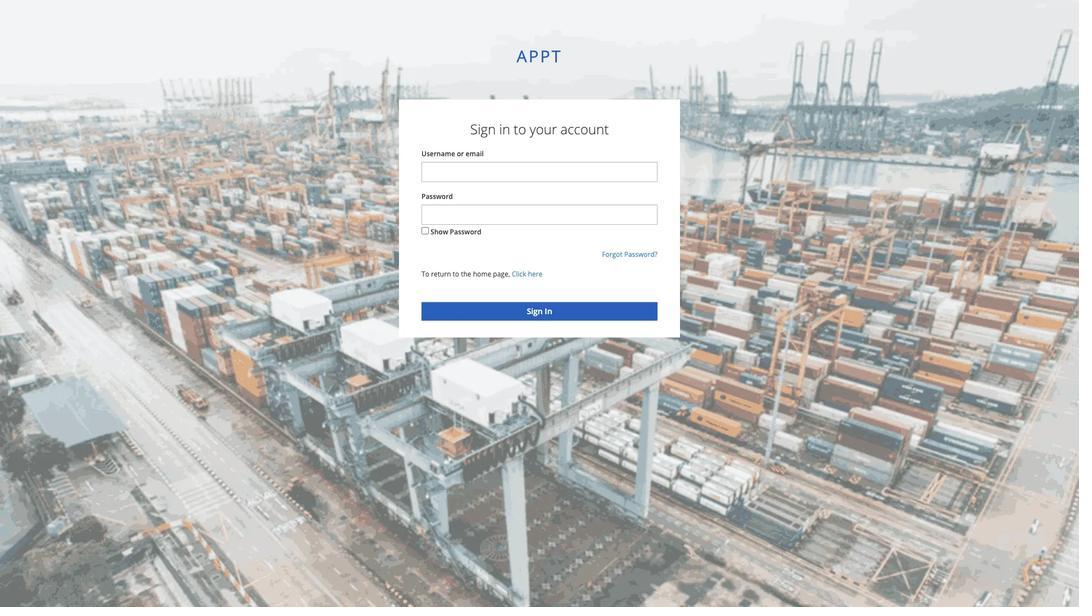 Task type: describe. For each thing, give the bounding box(es) containing it.
show
[[431, 227, 449, 237]]

forgot
[[603, 250, 623, 259]]

or
[[457, 149, 464, 158]]

username
[[422, 149, 456, 158]]

account
[[561, 120, 609, 138]]

appt
[[517, 45, 563, 67]]

page,
[[493, 270, 510, 279]]

0 vertical spatial password
[[422, 192, 453, 201]]

to for your
[[514, 120, 527, 138]]

click
[[512, 270, 527, 279]]

to return to the home page, click here
[[422, 270, 543, 279]]

to
[[422, 270, 430, 279]]

to for the
[[453, 270, 460, 279]]

sign in to your account
[[471, 120, 609, 138]]

sign
[[471, 120, 496, 138]]

username or email
[[422, 149, 484, 158]]

Show Password checkbox
[[422, 227, 429, 235]]



Task type: locate. For each thing, give the bounding box(es) containing it.
Password password field
[[422, 205, 658, 225]]

0 horizontal spatial to
[[453, 270, 460, 279]]

your
[[530, 120, 557, 138]]

1 vertical spatial to
[[453, 270, 460, 279]]

password right show
[[450, 227, 482, 237]]

None submit
[[422, 302, 658, 321]]

return
[[431, 270, 451, 279]]

Username or email text field
[[422, 162, 658, 182]]

forgot password? link
[[603, 250, 658, 259]]

password up show
[[422, 192, 453, 201]]

the
[[461, 270, 472, 279]]

home
[[473, 270, 492, 279]]

show password
[[431, 227, 482, 237]]

password
[[422, 192, 453, 201], [450, 227, 482, 237]]

to right in
[[514, 120, 527, 138]]

click here link
[[512, 270, 543, 279]]

0 vertical spatial to
[[514, 120, 527, 138]]

1 vertical spatial password
[[450, 227, 482, 237]]

email
[[466, 149, 484, 158]]

password?
[[625, 250, 658, 259]]

in
[[500, 120, 511, 138]]

forgot password?
[[603, 250, 658, 259]]

1 horizontal spatial to
[[514, 120, 527, 138]]

here
[[528, 270, 543, 279]]

to left 'the' on the left top of page
[[453, 270, 460, 279]]

to
[[514, 120, 527, 138], [453, 270, 460, 279]]



